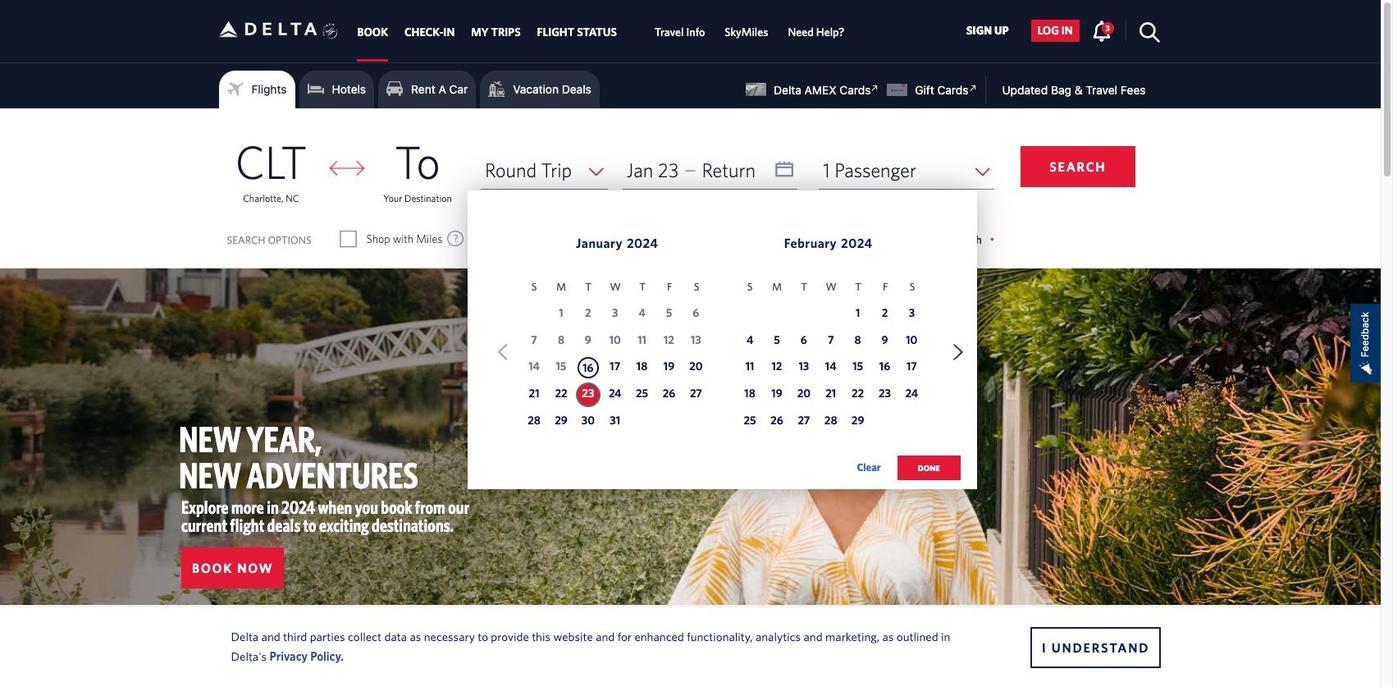 Task type: locate. For each thing, give the bounding box(es) containing it.
None field
[[481, 151, 608, 190], [819, 151, 995, 190], [481, 151, 608, 190], [819, 151, 995, 190]]

tab list
[[349, 0, 855, 62]]

None checkbox
[[341, 231, 356, 247], [634, 231, 649, 247], [341, 231, 356, 247], [634, 231, 649, 247]]

tab panel
[[0, 108, 1382, 497]]

delta air lines image
[[219, 4, 317, 55]]

None text field
[[623, 151, 798, 190]]



Task type: vqa. For each thing, say whether or not it's contained in the screenshot.
"text box"
yes



Task type: describe. For each thing, give the bounding box(es) containing it.
skyteam image
[[323, 6, 338, 57]]

this link opens another site in a new window that may not follow the same accessibility policies as delta air lines. image
[[966, 80, 981, 96]]

this link opens another site in a new window that may not follow the same accessibility policies as delta air lines. image
[[868, 80, 883, 96]]

calendar expanded, use arrow keys to select date application
[[468, 190, 977, 497]]



